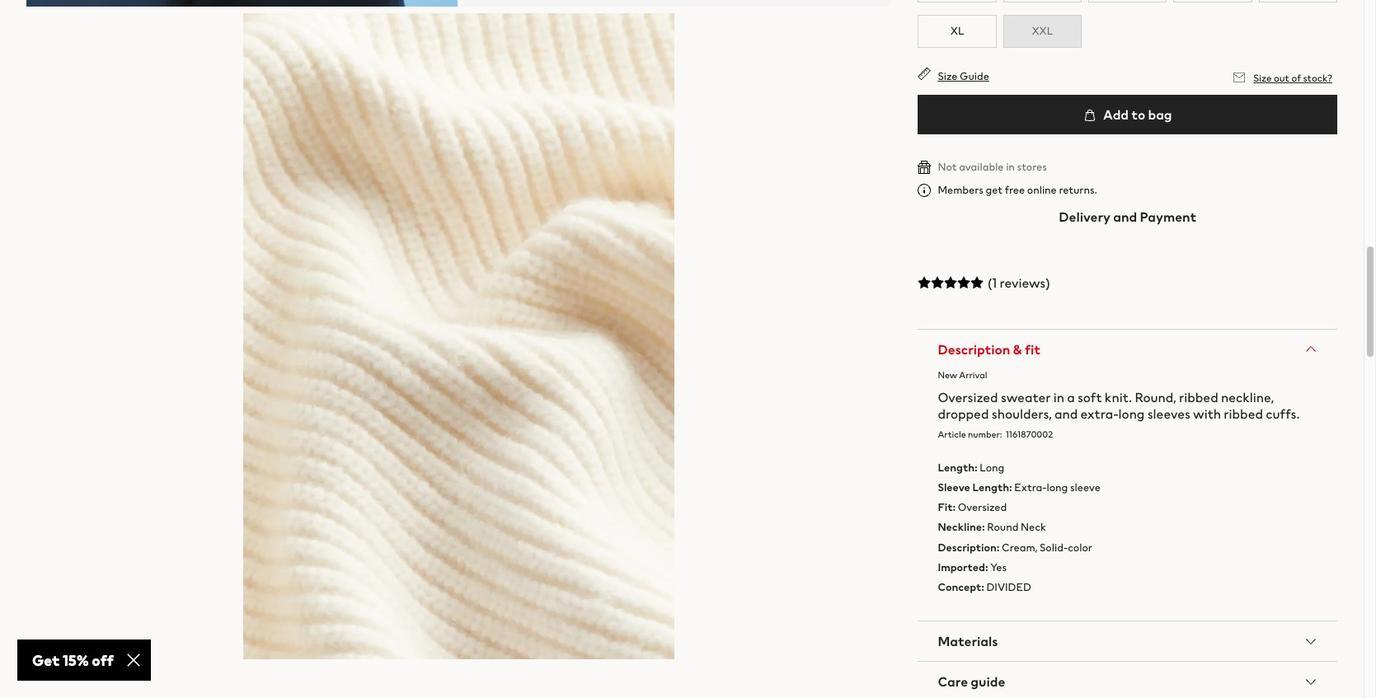 Task type: describe. For each thing, give the bounding box(es) containing it.
available
[[959, 159, 1004, 175]]

&
[[1013, 340, 1022, 359]]

oversized sweater - cream - ladies | h&m us 3 image
[[26, 0, 457, 7]]

delivery and payment button
[[918, 197, 1338, 236]]

long
[[980, 460, 1005, 476]]

0 vertical spatial length:
[[938, 460, 978, 476]]

cream,
[[1002, 540, 1038, 556]]

reviews)
[[1000, 273, 1051, 293]]

of
[[1292, 71, 1301, 85]]

sweater
[[1001, 387, 1051, 407]]

1 horizontal spatial ribbed
[[1224, 404, 1263, 424]]

not available in stores button
[[918, 159, 1047, 175]]

get
[[986, 182, 1003, 198]]

arrival
[[959, 368, 987, 382]]

shoulders,
[[992, 404, 1052, 424]]

1 vertical spatial length:
[[973, 480, 1012, 496]]

size guide button
[[918, 67, 989, 84]]

neckline:
[[938, 520, 985, 536]]

a
[[1067, 387, 1075, 407]]

solid-
[[1040, 540, 1068, 556]]

not
[[938, 159, 957, 175]]

1161870002
[[1006, 428, 1053, 441]]

size for size out of stock?
[[1254, 71, 1272, 85]]

oversized sweater - cream - ladies | h&m us 5 image
[[244, 13, 675, 660]]

with
[[1193, 404, 1221, 424]]

online
[[1027, 182, 1057, 198]]

oversized inside length: long sleeve length: extra-long sleeve fit: oversized neckline: round neck description: cream, solid-color imported: yes concept: divided
[[958, 500, 1007, 516]]

care
[[938, 672, 968, 692]]

color
[[1068, 540, 1093, 556]]

dropped
[[938, 404, 989, 424]]

neckline,
[[1221, 387, 1274, 407]]

free
[[1005, 182, 1025, 198]]

materials button
[[918, 622, 1338, 662]]

guide
[[971, 672, 1005, 692]]

imported:
[[938, 560, 988, 576]]

knit.
[[1105, 387, 1132, 407]]

yes
[[991, 560, 1007, 576]]

xl
[[951, 23, 964, 39]]

round,
[[1135, 387, 1176, 407]]

care guide button
[[918, 663, 1338, 698]]

5 / 5 image
[[918, 276, 984, 289]]

fit
[[1025, 340, 1041, 359]]

stock?
[[1303, 71, 1333, 85]]

returns.
[[1059, 182, 1097, 198]]

new
[[938, 368, 957, 382]]

extra-
[[1015, 480, 1047, 496]]

bag
[[1148, 105, 1172, 125]]

size out of stock?
[[1254, 71, 1333, 85]]

description & fit button
[[918, 330, 1338, 369]]

length: long sleeve length: extra-long sleeve fit: oversized neckline: round neck description: cream, solid-color imported: yes concept: divided
[[938, 460, 1101, 596]]

size for size guide
[[938, 68, 958, 84]]

description & fit
[[938, 340, 1041, 359]]

article
[[938, 428, 966, 441]]

size out of stock? button
[[1229, 67, 1338, 88]]

number:
[[968, 428, 1002, 441]]



Task type: locate. For each thing, give the bounding box(es) containing it.
long inside new arrival oversized sweater in a soft knit. round, ribbed neckline, dropped shoulders, and extra-long sleeves with ribbed cuffs. article number: 1161870002
[[1119, 404, 1145, 424]]

description
[[938, 340, 1010, 359]]

guide
[[960, 68, 989, 84]]

0 vertical spatial long
[[1119, 404, 1145, 424]]

sleeves
[[1148, 404, 1191, 424]]

size
[[938, 68, 958, 84], [1254, 71, 1272, 85]]

to
[[1132, 105, 1146, 125]]

concept:
[[938, 580, 984, 596]]

0 horizontal spatial size
[[938, 68, 958, 84]]

size left guide
[[938, 68, 958, 84]]

and inside delivery and payment button
[[1113, 207, 1137, 227]]

size left out
[[1254, 71, 1272, 85]]

xxl
[[1032, 23, 1053, 39]]

in inside new arrival oversized sweater in a soft knit. round, ribbed neckline, dropped shoulders, and extra-long sleeves with ribbed cuffs. article number: 1161870002
[[1054, 387, 1064, 407]]

not available in stores
[[938, 159, 1047, 175]]

1 horizontal spatial long
[[1119, 404, 1145, 424]]

in
[[1006, 159, 1015, 175], [1054, 387, 1064, 407]]

long inside length: long sleeve length: extra-long sleeve fit: oversized neckline: round neck description: cream, solid-color imported: yes concept: divided
[[1047, 480, 1068, 496]]

oversized up round at the right
[[958, 500, 1007, 516]]

size inside button
[[1254, 71, 1272, 85]]

long left sleeves
[[1119, 404, 1145, 424]]

add
[[1103, 105, 1129, 125]]

sleeve
[[1070, 480, 1101, 496]]

delivery
[[1059, 207, 1111, 227]]

materials
[[938, 632, 998, 652]]

description:
[[938, 540, 1000, 556]]

0 horizontal spatial long
[[1047, 480, 1068, 496]]

and left extra-
[[1055, 404, 1078, 424]]

members
[[938, 182, 984, 198]]

care guide
[[938, 672, 1005, 692]]

oversized
[[938, 387, 998, 407], [958, 500, 1007, 516]]

neck
[[1021, 520, 1046, 536]]

ribbed right round,
[[1179, 387, 1219, 407]]

0 horizontal spatial ribbed
[[1179, 387, 1219, 407]]

members get free online returns.
[[938, 182, 1097, 198]]

size inside button
[[938, 68, 958, 84]]

out
[[1274, 71, 1290, 85]]

oversized inside new arrival oversized sweater in a soft knit. round, ribbed neckline, dropped shoulders, and extra-long sleeves with ribbed cuffs. article number: 1161870002
[[938, 387, 998, 407]]

payment
[[1140, 207, 1197, 227]]

round
[[987, 520, 1019, 536]]

(1
[[987, 273, 997, 293]]

divided
[[987, 580, 1031, 596]]

length: up sleeve
[[938, 460, 978, 476]]

new arrival oversized sweater in a soft knit. round, ribbed neckline, dropped shoulders, and extra-long sleeves with ribbed cuffs. article number: 1161870002
[[938, 368, 1300, 441]]

stores
[[1017, 159, 1047, 175]]

soft
[[1078, 387, 1102, 407]]

extra-
[[1081, 404, 1119, 424]]

1 horizontal spatial in
[[1054, 387, 1064, 407]]

size guide
[[938, 68, 989, 84]]

0 vertical spatial oversized
[[938, 387, 998, 407]]

delivery and payment
[[1059, 207, 1197, 227]]

1 horizontal spatial and
[[1113, 207, 1137, 227]]

1 horizontal spatial size
[[1254, 71, 1272, 85]]

1 vertical spatial in
[[1054, 387, 1064, 407]]

length:
[[938, 460, 978, 476], [973, 480, 1012, 496]]

(1 reviews) button
[[918, 263, 1338, 302]]

fit:
[[938, 500, 956, 516]]

and inside new arrival oversized sweater in a soft knit. round, ribbed neckline, dropped shoulders, and extra-long sleeves with ribbed cuffs. article number: 1161870002
[[1055, 404, 1078, 424]]

oversized down arrival
[[938, 387, 998, 407]]

0 horizontal spatial and
[[1055, 404, 1078, 424]]

and right delivery on the right top
[[1113, 207, 1137, 227]]

cuffs.
[[1266, 404, 1300, 424]]

0 horizontal spatial in
[[1006, 159, 1015, 175]]

ribbed right with
[[1224, 404, 1263, 424]]

(1 reviews)
[[987, 273, 1051, 293]]

ribbed
[[1179, 387, 1219, 407], [1224, 404, 1263, 424]]

long
[[1119, 404, 1145, 424], [1047, 480, 1068, 496]]

1 vertical spatial and
[[1055, 404, 1078, 424]]

0 vertical spatial in
[[1006, 159, 1015, 175]]

long left sleeve
[[1047, 480, 1068, 496]]

1 vertical spatial long
[[1047, 480, 1068, 496]]

in left a at the bottom of page
[[1054, 387, 1064, 407]]

oversized sweater - cream - ladies | h&m us 4 image
[[461, 0, 892, 7]]

in left 'stores'
[[1006, 159, 1015, 175]]

and
[[1113, 207, 1137, 227], [1055, 404, 1078, 424]]

length: down long in the bottom right of the page
[[973, 480, 1012, 496]]

1 vertical spatial oversized
[[958, 500, 1007, 516]]

sleeve
[[938, 480, 970, 496]]

add to bag
[[1101, 105, 1172, 125]]

0 vertical spatial and
[[1113, 207, 1137, 227]]

add to bag button
[[918, 95, 1338, 134]]



Task type: vqa. For each thing, say whether or not it's contained in the screenshot.
oversized sweater - cream - ladies | h&m us 5 image
yes



